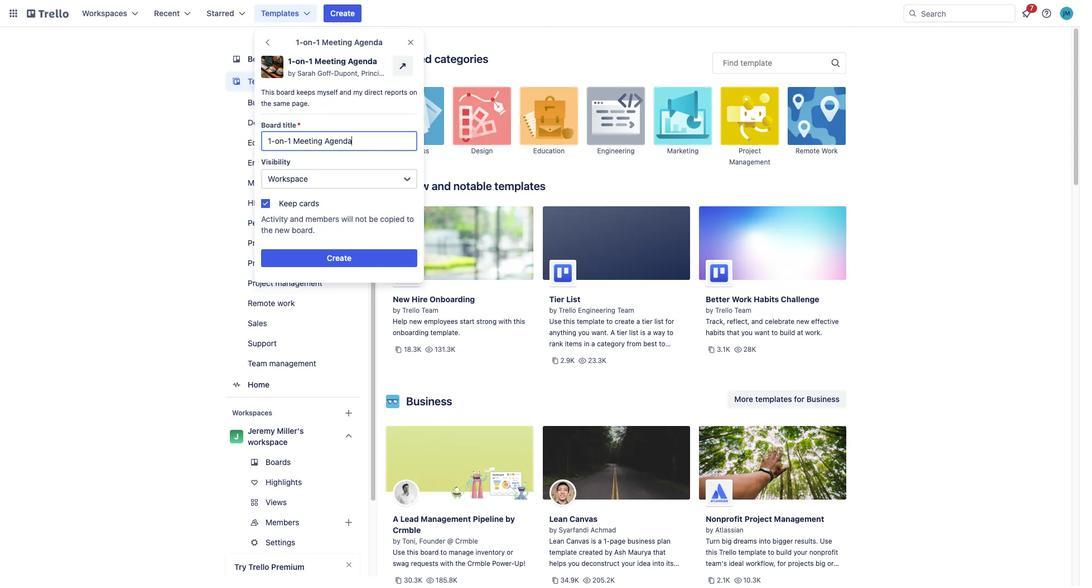 Task type: vqa. For each thing, say whether or not it's contained in the screenshot.
Workspace views
no



Task type: describe. For each thing, give the bounding box(es) containing it.
workspace
[[248, 437, 288, 447]]

list
[[566, 295, 580, 304]]

onboarding
[[393, 329, 429, 337]]

home image
[[230, 378, 243, 392]]

1 vertical spatial remote
[[248, 298, 275, 308]]

template inside nonprofit project management by atlassian turn big dreams into bigger results. use this trello template to build your nonprofit team's ideal workflow, for projects big or small.
[[738, 548, 766, 557]]

this for a lead management pipeline by crmble
[[407, 548, 418, 557]]

bigger
[[773, 537, 793, 546]]

notable
[[453, 180, 492, 192]]

1 horizontal spatial design
[[471, 147, 493, 155]]

the inside this board keeps myself and my direct reports on the same page.
[[261, 99, 271, 108]]

to inside activity and members will not be copied to the new board.
[[407, 214, 414, 224]]

a left the way at the bottom of the page
[[647, 329, 651, 337]]

forward image for settings
[[358, 536, 371, 549]]

category
[[597, 340, 625, 348]]

that inside better work habits challenge by trello team track, reflect, and celebrate new effective habits that you want to build at work.
[[727, 329, 739, 337]]

team inside tier list by trello engineering team use this template to create a tier list for anything you want. a tier list is a way to rank items in a category from best to worst. this could be: best nba players, goat'd pasta dishes, and tastiest fast food joints.
[[617, 306, 634, 315]]

this inside tier list by trello engineering team use this template to create a tier list for anything you want. a tier list is a way to rank items in a category from best to worst. this could be: best nba players, goat'd pasta dishes, and tastiest fast food joints.
[[563, 317, 575, 326]]

2 lean from the top
[[549, 537, 564, 546]]

templates inside button
[[755, 394, 792, 404]]

use for nonprofit project management
[[820, 537, 832, 546]]

205.2k
[[592, 576, 615, 585]]

at
[[797, 329, 803, 337]]

1 for 1-on-1 meeting agenda
[[316, 37, 320, 47]]

business link for education link to the right design link
[[386, 87, 444, 167]]

workflow,
[[746, 560, 775, 568]]

by left toni,
[[393, 537, 400, 546]]

on
[[409, 88, 417, 97]]

30.3k
[[404, 576, 422, 585]]

*
[[297, 121, 301, 129]]

keeps
[[297, 88, 315, 97]]

assumptions.
[[562, 571, 604, 579]]

goat'd
[[549, 362, 573, 370]]

2 vertical spatial crmble
[[467, 560, 490, 568]]

new for new hire onboarding by trello team help new employees start strong with this onboarding template.
[[393, 295, 410, 304]]

0 horizontal spatial marketing
[[248, 178, 284, 187]]

j
[[234, 432, 239, 441]]

better
[[706, 295, 730, 304]]

dupont,
[[334, 69, 359, 78]]

helps
[[549, 560, 566, 568]]

ideal
[[729, 560, 744, 568]]

template.
[[430, 329, 460, 337]]

myself
[[317, 88, 338, 97]]

1-on-1 meeting agenda by sarah goff-dupont, principal writer @ atlassian
[[288, 56, 448, 78]]

new inside new hire onboarding by trello team help new employees start strong with this onboarding template.
[[409, 317, 422, 326]]

management for project
[[774, 514, 824, 524]]

results.
[[795, 537, 818, 546]]

board.
[[292, 225, 315, 235]]

new for new and notable templates
[[406, 180, 429, 192]]

to right the way at the bottom of the page
[[667, 329, 673, 337]]

personal link
[[225, 214, 360, 232]]

with inside new hire onboarding by trello team help new employees start strong with this onboarding template.
[[498, 317, 512, 326]]

workspaces inside dropdown button
[[82, 8, 127, 18]]

board
[[261, 121, 281, 129]]

nonprofit
[[809, 548, 838, 557]]

remote work icon image
[[788, 87, 846, 145]]

1 horizontal spatial education link
[[520, 87, 578, 167]]

want.
[[591, 329, 609, 337]]

trello engineering team image
[[549, 260, 576, 287]]

primary element
[[0, 0, 1080, 27]]

on- for 1-on-1 meeting agenda by sarah goff-dupont, principal writer @ atlassian
[[295, 56, 309, 66]]

not
[[355, 214, 367, 224]]

by inside tier list by trello engineering team use this template to create a tier list for anything you want. a tier list is a way to rank items in a category from best to worst. this could be: best nba players, goat'd pasta dishes, and tastiest fast food joints.
[[549, 306, 557, 315]]

board inside this board keeps myself and my direct reports on the same page.
[[276, 88, 295, 97]]

featured categories
[[386, 52, 488, 65]]

management for lead
[[421, 514, 471, 524]]

up!
[[514, 560, 526, 568]]

for inside nonprofit project management by atlassian turn big dreams into bigger results. use this trello template to build your nonprofit team's ideal workflow, for projects big or small.
[[777, 560, 786, 568]]

marketing link for left education link the engineering link
[[225, 174, 360, 192]]

0 vertical spatial templates
[[494, 180, 546, 192]]

its
[[666, 560, 674, 568]]

keep cards
[[279, 199, 319, 208]]

to up players,
[[659, 340, 665, 348]]

0 vertical spatial engineering
[[597, 147, 635, 155]]

created
[[579, 548, 603, 557]]

achmad
[[590, 526, 616, 534]]

1 vertical spatial remote work link
[[225, 295, 360, 312]]

1 vertical spatial best
[[617, 351, 631, 359]]

1 vertical spatial canvas
[[566, 537, 589, 546]]

premium
[[271, 562, 304, 572]]

use for a lead management pipeline by crmble
[[393, 548, 405, 557]]

highlights
[[266, 478, 302, 487]]

will
[[341, 214, 353, 224]]

2.9k
[[560, 356, 575, 365]]

maurya
[[628, 548, 651, 557]]

meeting for 1-on-1 meeting agenda by sarah goff-dupont, principal writer @ atlassian
[[315, 56, 346, 66]]

0 horizontal spatial education link
[[225, 134, 360, 152]]

anything
[[549, 329, 576, 337]]

you inside lean canvas by syarfandi achmad lean canvas is a 1-page business plan template created by ash maurya that helps you deconstruct your idea into its key assumptions.
[[568, 560, 580, 568]]

sales link
[[225, 315, 360, 332]]

education icon image
[[520, 87, 578, 145]]

try
[[234, 562, 246, 572]]

project inside nonprofit project management by atlassian turn big dreams into bigger results. use this trello template to build your nonprofit team's ideal workflow, for projects big or small.
[[744, 514, 772, 524]]

marketing icon image
[[654, 87, 712, 145]]

project management icon image
[[721, 87, 779, 145]]

is inside tier list by trello engineering team use this template to create a tier list for anything you want. a tier list is a way to rank items in a category from best to worst. this could be: best nba players, goat'd pasta dishes, and tastiest fast food joints.
[[640, 329, 645, 337]]

by left ash
[[605, 548, 612, 557]]

1 vertical spatial project management link
[[225, 274, 360, 292]]

jeremy miller's workspace
[[248, 426, 304, 447]]

1- inside lean canvas by syarfandi achmad lean canvas is a 1-page business plan template created by ash maurya that helps you deconstruct your idea into its key assumptions.
[[604, 537, 610, 546]]

0 vertical spatial remote work link
[[788, 87, 846, 167]]

recent
[[154, 8, 180, 18]]

1 vertical spatial create
[[327, 253, 351, 263]]

18.3k
[[404, 345, 421, 354]]

syarfandi
[[559, 526, 589, 534]]

return to previous screen image
[[263, 38, 272, 47]]

more templates for business
[[734, 394, 840, 404]]

challenge
[[781, 295, 819, 304]]

1 for 1-on-1 meeting agenda by sarah goff-dupont, principal writer @ atlassian
[[309, 56, 313, 66]]

members
[[306, 214, 339, 224]]

celebrate
[[765, 317, 795, 326]]

featured
[[386, 52, 432, 65]]

lead
[[400, 514, 419, 524]]

engineering icon image
[[587, 87, 645, 145]]

0 vertical spatial crmble
[[393, 526, 421, 535]]

on- for 1-on-1 meeting agenda
[[303, 37, 316, 47]]

be:
[[605, 351, 615, 359]]

tier list by trello engineering team use this template to create a tier list for anything you want. a tier list is a way to rank items in a category from best to worst. this could be: best nba players, goat'd pasta dishes, and tastiest fast food joints.
[[549, 295, 674, 382]]

new inside activity and members will not be copied to the new board.
[[275, 225, 290, 235]]

manage
[[449, 548, 474, 557]]

project inside project management
[[739, 147, 761, 155]]

1 vertical spatial crmble
[[455, 537, 478, 546]]

create button inside primary element
[[324, 4, 362, 22]]

you inside better work habits challenge by trello team track, reflect, and celebrate new effective habits that you want to build at work.
[[741, 329, 753, 337]]

product
[[248, 258, 276, 268]]

create
[[615, 317, 635, 326]]

1 horizontal spatial remote
[[796, 147, 820, 155]]

build inside nonprofit project management by atlassian turn big dreams into bigger results. use this trello template to build your nonprofit team's ideal workflow, for projects big or small.
[[776, 548, 792, 557]]

1 vertical spatial big
[[816, 560, 825, 568]]

to inside nonprofit project management by atlassian turn big dreams into bigger results. use this trello template to build your nonprofit team's ideal workflow, for projects big or small.
[[768, 548, 774, 557]]

open information menu image
[[1041, 8, 1052, 19]]

team's
[[706, 560, 727, 568]]

0 horizontal spatial design
[[248, 118, 273, 127]]

sales
[[248, 319, 267, 328]]

design link for education link to the right
[[453, 87, 511, 167]]

atlassian inside nonprofit project management by atlassian turn big dreams into bigger results. use this trello template to build your nonprofit team's ideal workflow, for projects big or small.
[[715, 526, 744, 534]]

a right in
[[591, 340, 595, 348]]

agenda for 1-on-1 meeting agenda by sarah goff-dupont, principal writer @ atlassian
[[348, 56, 377, 66]]

0 vertical spatial project management
[[729, 147, 770, 166]]

food
[[549, 373, 564, 382]]

for inside button
[[794, 394, 804, 404]]

goff-
[[317, 69, 334, 78]]

34.9k
[[560, 576, 579, 585]]

by right pipeline
[[505, 514, 515, 524]]

design icon image
[[453, 87, 511, 145]]

starred button
[[200, 4, 252, 22]]

same
[[273, 99, 290, 108]]

by inside 1-on-1 meeting agenda by sarah goff-dupont, principal writer @ atlassian
[[288, 69, 295, 78]]

pipeline
[[473, 514, 504, 524]]

by left the syarfandi
[[549, 526, 557, 534]]

pasta
[[575, 362, 592, 370]]

engineering inside tier list by trello engineering team use this template to create a tier list for anything you want. a tier list is a way to rank items in a category from best to worst. this could be: best nba players, goat'd pasta dishes, and tastiest fast food joints.
[[578, 306, 615, 315]]

by inside better work habits challenge by trello team track, reflect, and celebrate new effective habits that you want to build at work.
[[706, 306, 713, 315]]

projects
[[788, 560, 814, 568]]

toni,
[[402, 537, 417, 546]]

team inside new hire onboarding by trello team help new employees start strong with this onboarding template.
[[421, 306, 438, 315]]

185.8k
[[436, 576, 457, 585]]

0 vertical spatial list
[[654, 317, 664, 326]]

lean canvas by syarfandi achmad lean canvas is a 1-page business plan template created by ash maurya that helps you deconstruct your idea into its key assumptions.
[[549, 514, 674, 579]]

&
[[261, 198, 266, 208]]

1 horizontal spatial marketing
[[667, 147, 699, 155]]

jeremy
[[248, 426, 275, 436]]

hr & operations
[[248, 198, 308, 208]]

templates button
[[254, 4, 317, 22]]

a inside tier list by trello engineering team use this template to create a tier list for anything you want. a tier list is a way to rank items in a category from best to worst. this could be: best nba players, goat'd pasta dishes, and tastiest fast food joints.
[[610, 329, 615, 337]]

1 lean from the top
[[549, 514, 568, 524]]

jeremy miller (jeremymiller198) image
[[1060, 7, 1073, 20]]

habits
[[754, 295, 779, 304]]

this for new hire onboarding
[[514, 317, 525, 326]]

hire
[[412, 295, 428, 304]]

new inside better work habits challenge by trello team track, reflect, and celebrate new effective habits that you want to build at work.
[[796, 317, 809, 326]]

2.1k
[[717, 576, 730, 585]]

syarfandi achmad image
[[549, 480, 576, 507]]

1 horizontal spatial tier
[[642, 317, 652, 326]]

and inside better work habits challenge by trello team track, reflect, and celebrate new effective habits that you want to build at work.
[[751, 317, 763, 326]]

or inside nonprofit project management by atlassian turn big dreams into bigger results. use this trello template to build your nonprofit team's ideal workflow, for projects big or small.
[[827, 560, 834, 568]]

a right create
[[636, 317, 640, 326]]

a lead management pipeline by crmble by toni, founder @ crmble use this board to manage inventory or swag requests with the crmble power-up!
[[393, 514, 526, 568]]

1 horizontal spatial education
[[533, 147, 565, 155]]

0 horizontal spatial big
[[722, 537, 732, 546]]

7 notifications image
[[1020, 7, 1033, 20]]

reflect,
[[727, 317, 749, 326]]

template inside "field"
[[741, 58, 772, 68]]

and left notable
[[432, 180, 451, 192]]



Task type: locate. For each thing, give the bounding box(es) containing it.
project down 'project management icon' at the right top of the page
[[739, 147, 761, 155]]

atlassian down featured categories
[[419, 69, 448, 78]]

and up want
[[751, 317, 763, 326]]

you up in
[[578, 329, 590, 337]]

the down manage
[[455, 560, 465, 568]]

1 vertical spatial remote work
[[248, 298, 295, 308]]

1 management from the left
[[421, 514, 471, 524]]

remote work down remote work icon
[[796, 147, 838, 155]]

design link
[[453, 87, 511, 167], [225, 114, 360, 132]]

or down nonprofit
[[827, 560, 834, 568]]

employees
[[424, 317, 458, 326]]

this inside tier list by trello engineering team use this template to create a tier list for anything you want. a tier list is a way to rank items in a category from best to worst. this could be: best nba players, goat'd pasta dishes, and tastiest fast food joints.
[[570, 351, 584, 359]]

0 horizontal spatial board
[[276, 88, 295, 97]]

to up want.
[[606, 317, 613, 326]]

forward image right add image
[[358, 516, 371, 529]]

business icon image down writer
[[386, 87, 444, 145]]

trello right try
[[248, 562, 269, 572]]

0 horizontal spatial work
[[277, 298, 295, 308]]

or up the power-
[[507, 548, 513, 557]]

1 horizontal spatial a
[[610, 329, 615, 337]]

@ inside 1-on-1 meeting agenda by sarah goff-dupont, principal writer @ atlassian
[[411, 69, 418, 78]]

boards for home
[[248, 54, 274, 64]]

1 horizontal spatial new
[[409, 317, 422, 326]]

trello team image
[[393, 260, 420, 287]]

create inside primary element
[[330, 8, 355, 18]]

0 horizontal spatial project management
[[248, 278, 322, 288]]

find template
[[723, 58, 772, 68]]

views link
[[225, 494, 371, 512]]

to down celebrate
[[771, 329, 778, 337]]

you inside tier list by trello engineering team use this template to create a tier list for anything you want. a tier list is a way to rank items in a category from best to worst. this could be: best nba players, goat'd pasta dishes, and tastiest fast food joints.
[[578, 329, 590, 337]]

1 business icon image from the top
[[386, 87, 444, 145]]

crmble down lead at the bottom
[[393, 526, 421, 535]]

project
[[739, 147, 761, 155], [248, 278, 273, 288], [744, 514, 772, 524]]

2 management from the left
[[774, 514, 824, 524]]

meeting inside 1-on-1 meeting agenda by sarah goff-dupont, principal writer @ atlassian
[[315, 56, 346, 66]]

management
[[729, 158, 770, 166], [278, 258, 325, 268], [275, 278, 322, 288], [269, 359, 316, 368]]

0 vertical spatial tier
[[642, 317, 652, 326]]

with right strong
[[498, 317, 512, 326]]

operations
[[268, 198, 308, 208]]

0 vertical spatial business icon image
[[386, 87, 444, 145]]

1 horizontal spatial engineering link
[[587, 87, 645, 167]]

1 horizontal spatial board
[[420, 548, 439, 557]]

0 vertical spatial the
[[261, 99, 271, 108]]

atlassian inside 1-on-1 meeting agenda by sarah goff-dupont, principal writer @ atlassian
[[419, 69, 448, 78]]

project management down product management
[[248, 278, 322, 288]]

business link right direct
[[386, 87, 444, 167]]

project up dreams
[[744, 514, 772, 524]]

a
[[610, 329, 615, 337], [393, 514, 398, 524]]

forward image inside 'members' link
[[358, 516, 371, 529]]

2 forward image from the top
[[358, 516, 371, 529]]

trello down hire on the left of the page
[[402, 306, 420, 315]]

by down tier
[[549, 306, 557, 315]]

1 up sarah
[[309, 56, 313, 66]]

0 horizontal spatial into
[[652, 560, 664, 568]]

business link for left education link's design link
[[225, 94, 360, 112]]

board up same
[[276, 88, 295, 97]]

this inside "a lead management pipeline by crmble by toni, founder @ crmble use this board to manage inventory or swag requests with the crmble power-up!"
[[407, 548, 418, 557]]

business
[[627, 537, 655, 546]]

2 business icon image from the top
[[386, 395, 399, 408]]

1 vertical spatial engineering
[[248, 158, 290, 167]]

1-on-1 meeting agenda
[[296, 37, 383, 47]]

your inside lean canvas by syarfandi achmad lean canvas is a 1-page business plan template created by ash maurya that helps you deconstruct your idea into its key assumptions.
[[621, 560, 635, 568]]

new up onboarding
[[409, 317, 422, 326]]

lean up the syarfandi
[[549, 514, 568, 524]]

templates right more
[[755, 394, 792, 404]]

templates
[[261, 8, 299, 18], [248, 76, 286, 86]]

board down founder
[[420, 548, 439, 557]]

work
[[732, 295, 752, 304]]

hr & operations link
[[225, 194, 360, 212]]

boards link for home
[[225, 49, 360, 69]]

0 vertical spatial create
[[330, 8, 355, 18]]

0 horizontal spatial templates
[[494, 180, 546, 192]]

canvas
[[569, 514, 598, 524], [566, 537, 589, 546]]

key
[[549, 571, 560, 579]]

0 horizontal spatial marketing link
[[225, 174, 360, 192]]

business inside button
[[806, 394, 840, 404]]

new inside new hire onboarding by trello team help new employees start strong with this onboarding template.
[[393, 295, 410, 304]]

or inside "a lead management pipeline by crmble by toni, founder @ crmble use this board to manage inventory or swag requests with the crmble power-up!"
[[507, 548, 513, 557]]

1 vertical spatial boards link
[[225, 454, 360, 471]]

1 vertical spatial list
[[629, 329, 638, 337]]

principal
[[361, 69, 388, 78]]

0 horizontal spatial list
[[629, 329, 638, 337]]

0 vertical spatial meeting
[[322, 37, 352, 47]]

sarah
[[297, 69, 315, 78]]

swag
[[393, 560, 409, 568]]

1- inside 1-on-1 meeting agenda by sarah goff-dupont, principal writer @ atlassian
[[288, 56, 295, 66]]

create
[[330, 8, 355, 18], [327, 253, 351, 263]]

1 vertical spatial project
[[248, 278, 273, 288]]

trello inside better work habits challenge by trello team track, reflect, and celebrate new effective habits that you want to build at work.
[[715, 306, 733, 315]]

marketing down marketing icon
[[667, 147, 699, 155]]

1 vertical spatial agenda
[[348, 56, 377, 66]]

atlassian down nonprofit
[[715, 526, 744, 534]]

and inside tier list by trello engineering team use this template to create a tier list for anything you want. a tier list is a way to rank items in a category from best to worst. this could be: best nba players, goat'd pasta dishes, and tastiest fast food joints.
[[619, 362, 630, 370]]

trello inside nonprofit project management by atlassian turn big dreams into bigger results. use this trello template to build your nonprofit team's ideal workflow, for projects big or small.
[[719, 548, 736, 557]]

meeting up goff-
[[315, 56, 346, 66]]

trello up ideal
[[719, 548, 736, 557]]

create down activity and members will not be copied to the new board. at the top left
[[327, 253, 351, 263]]

1 horizontal spatial 1
[[316, 37, 320, 47]]

1 vertical spatial 1
[[309, 56, 313, 66]]

0 horizontal spatial workspaces
[[82, 8, 127, 18]]

0 horizontal spatial tier
[[617, 329, 627, 337]]

2 boards link from the top
[[225, 454, 360, 471]]

inventory
[[476, 548, 505, 557]]

1 horizontal spatial remote work
[[796, 147, 838, 155]]

that inside lean canvas by syarfandi achmad lean canvas is a 1-page business plan template created by ash maurya that helps you deconstruct your idea into its key assumptions.
[[653, 548, 666, 557]]

this inside new hire onboarding by trello team help new employees start strong with this onboarding template.
[[514, 317, 525, 326]]

direct
[[364, 88, 383, 97]]

3 forward image from the top
[[358, 536, 371, 549]]

is inside lean canvas by syarfandi achmad lean canvas is a 1-page business plan template created by ash maurya that helps you deconstruct your idea into its key assumptions.
[[591, 537, 596, 546]]

1 vertical spatial business icon image
[[386, 395, 399, 408]]

use up swag
[[393, 548, 405, 557]]

1 vertical spatial project management
[[248, 278, 322, 288]]

@ right writer
[[411, 69, 418, 78]]

template inside tier list by trello engineering team use this template to create a tier list for anything you want. a tier list is a way to rank items in a category from best to worst. this could be: best nba players, goat'd pasta dishes, and tastiest fast food joints.
[[577, 317, 604, 326]]

0 vertical spatial workspaces
[[82, 8, 127, 18]]

use inside nonprofit project management by atlassian turn big dreams into bigger results. use this trello template to build your nonprofit team's ideal workflow, for projects big or small.
[[820, 537, 832, 546]]

the
[[261, 99, 271, 108], [261, 225, 273, 235], [455, 560, 465, 568]]

big down nonprofit
[[816, 560, 825, 568]]

1 vertical spatial or
[[827, 560, 834, 568]]

template inside lean canvas by syarfandi achmad lean canvas is a 1-page business plan template created by ash maurya that helps you deconstruct your idea into its key assumptions.
[[549, 548, 577, 557]]

template down dreams
[[738, 548, 766, 557]]

team down support
[[248, 359, 267, 368]]

education link
[[520, 87, 578, 167], [225, 134, 360, 152]]

1- for 1-on-1 meeting agenda by sarah goff-dupont, principal writer @ atlassian
[[288, 56, 295, 66]]

management inside nonprofit project management by atlassian turn big dreams into bigger results. use this trello template to build your nonprofit team's ideal workflow, for projects big or small.
[[774, 514, 824, 524]]

you up assumptions.
[[568, 560, 580, 568]]

writer
[[390, 69, 410, 78]]

create button up 1-on-1 meeting agenda
[[324, 4, 362, 22]]

131.3k
[[435, 345, 455, 354]]

project management down 'project management icon' at the right top of the page
[[729, 147, 770, 166]]

starred
[[207, 8, 234, 18]]

lean down the syarfandi
[[549, 537, 564, 546]]

0 vertical spatial marketing link
[[654, 87, 712, 167]]

forward image for views
[[358, 496, 371, 509]]

toni, founder @ crmble image
[[393, 480, 420, 507]]

1 vertical spatial templates
[[755, 394, 792, 404]]

engineering link for left education link
[[225, 154, 360, 172]]

design link for left education link
[[225, 114, 360, 132]]

agenda for 1-on-1 meeting agenda
[[354, 37, 383, 47]]

1- for 1-on-1 meeting agenda
[[296, 37, 303, 47]]

1 vertical spatial templates
[[248, 76, 286, 86]]

hr
[[248, 198, 258, 208]]

this up anything
[[563, 317, 575, 326]]

crmble
[[393, 526, 421, 535], [455, 537, 478, 546], [467, 560, 490, 568]]

boards link for views
[[225, 454, 360, 471]]

meeting for 1-on-1 meeting agenda
[[322, 37, 352, 47]]

forward image inside views link
[[358, 496, 371, 509]]

management for product management link
[[278, 258, 325, 268]]

0 horizontal spatial a
[[393, 514, 398, 524]]

a inside lean canvas by syarfandi achmad lean canvas is a 1-page business plan template created by ash maurya that helps you deconstruct your idea into its key assumptions.
[[598, 537, 602, 546]]

0 vertical spatial remote work
[[796, 147, 838, 155]]

templates
[[494, 180, 546, 192], [755, 394, 792, 404]]

Search field
[[917, 5, 1015, 22]]

and inside this board keeps myself and my direct reports on the same page.
[[340, 88, 351, 97]]

into
[[759, 537, 771, 546], [652, 560, 664, 568]]

and up board.
[[290, 214, 303, 224]]

this inside nonprofit project management by atlassian turn big dreams into bigger results. use this trello template to build your nonprofit team's ideal workflow, for projects big or small.
[[706, 548, 717, 557]]

engineering up want.
[[578, 306, 615, 315]]

1 horizontal spatial this
[[570, 351, 584, 359]]

0 vertical spatial board
[[276, 88, 295, 97]]

productivity
[[248, 238, 291, 248]]

idea
[[637, 560, 651, 568]]

0 vertical spatial atlassian
[[419, 69, 448, 78]]

1 vertical spatial this
[[570, 351, 584, 359]]

list
[[654, 317, 664, 326], [629, 329, 638, 337]]

0 vertical spatial 1
[[316, 37, 320, 47]]

1 horizontal spatial for
[[777, 560, 786, 568]]

1 horizontal spatial big
[[816, 560, 825, 568]]

1 vertical spatial tier
[[617, 329, 627, 337]]

0 horizontal spatial new
[[275, 225, 290, 235]]

1 vertical spatial boards
[[266, 457, 291, 467]]

to up workflow,
[[768, 548, 774, 557]]

forward image inside settings link
[[358, 536, 371, 549]]

trello team image
[[706, 260, 732, 287]]

boards link
[[225, 49, 360, 69], [225, 454, 360, 471]]

this for nonprofit project management
[[706, 548, 717, 557]]

1 horizontal spatial project management link
[[721, 87, 779, 167]]

engineering link
[[587, 87, 645, 167], [225, 154, 360, 172]]

new
[[275, 225, 290, 235], [409, 317, 422, 326], [796, 317, 809, 326]]

1 horizontal spatial with
[[498, 317, 512, 326]]

list up from
[[629, 329, 638, 337]]

engineering
[[597, 147, 635, 155], [248, 158, 290, 167], [578, 306, 615, 315]]

management for the team management link
[[269, 359, 316, 368]]

this down the turn
[[706, 548, 717, 557]]

0 vertical spatial that
[[727, 329, 739, 337]]

templates inside dropdown button
[[261, 8, 299, 18]]

canvas up the syarfandi
[[569, 514, 598, 524]]

1 vertical spatial create button
[[261, 249, 417, 267]]

1 horizontal spatial that
[[727, 329, 739, 337]]

0 horizontal spatial best
[[617, 351, 631, 359]]

trello inside tier list by trello engineering team use this template to create a tier list for anything you want. a tier list is a way to rank items in a category from best to worst. this could be: best nba players, goat'd pasta dishes, and tastiest fast food joints.
[[559, 306, 576, 315]]

0 vertical spatial big
[[722, 537, 732, 546]]

1- down the achmad at the right bottom of page
[[604, 537, 610, 546]]

0 vertical spatial work
[[822, 147, 838, 155]]

1 vertical spatial @
[[447, 537, 453, 546]]

activity
[[261, 214, 288, 224]]

remote down remote work icon
[[796, 147, 820, 155]]

that
[[727, 329, 739, 337], [653, 548, 666, 557]]

your
[[794, 548, 807, 557], [621, 560, 635, 568]]

remote work up sales
[[248, 298, 295, 308]]

1 vertical spatial for
[[794, 394, 804, 404]]

1 horizontal spatial templates
[[755, 394, 792, 404]]

agenda up 1-on-1 meeting agenda by sarah goff-dupont, principal writer @ atlassian
[[354, 37, 383, 47]]

be
[[369, 214, 378, 224]]

0 vertical spatial canvas
[[569, 514, 598, 524]]

by up the track,
[[706, 306, 713, 315]]

@ up manage
[[447, 537, 453, 546]]

work down remote work icon
[[822, 147, 838, 155]]

and
[[340, 88, 351, 97], [432, 180, 451, 192], [290, 214, 303, 224], [751, 317, 763, 326], [619, 362, 630, 370]]

members link
[[225, 514, 371, 532]]

create up 1-on-1 meeting agenda
[[330, 8, 355, 18]]

this down items
[[570, 351, 584, 359]]

1 horizontal spatial work
[[822, 147, 838, 155]]

work.
[[805, 329, 822, 337]]

agenda inside 1-on-1 meeting agenda by sarah goff-dupont, principal writer @ atlassian
[[348, 56, 377, 66]]

into inside lean canvas by syarfandi achmad lean canvas is a 1-page business plan template created by ash maurya that helps you deconstruct your idea into its key assumptions.
[[652, 560, 664, 568]]

management down 'project management icon' at the right top of the page
[[729, 158, 770, 166]]

management for project management link to the bottom
[[275, 278, 322, 288]]

is
[[640, 329, 645, 337], [591, 537, 596, 546]]

business link
[[386, 87, 444, 167], [225, 94, 360, 112]]

marketing up '&' in the top of the page
[[248, 178, 284, 187]]

work up sales link
[[277, 298, 295, 308]]

want
[[754, 329, 770, 337]]

close popover image
[[406, 38, 415, 47]]

to right copied
[[407, 214, 414, 224]]

the inside activity and members will not be copied to the new board.
[[261, 225, 273, 235]]

1 forward image from the top
[[358, 496, 371, 509]]

back to home image
[[27, 4, 69, 22]]

effective
[[811, 317, 839, 326]]

use inside "a lead management pipeline by crmble by toni, founder @ crmble use this board to manage inventory or swag requests with the crmble power-up!"
[[393, 548, 405, 557]]

a down the achmad at the right bottom of page
[[598, 537, 602, 546]]

board image
[[230, 52, 243, 66]]

and inside activity and members will not be copied to the new board.
[[290, 214, 303, 224]]

0 horizontal spatial engineering link
[[225, 154, 360, 172]]

0 horizontal spatial education
[[248, 138, 284, 147]]

tastiest
[[632, 362, 656, 370]]

this inside this board keeps myself and my direct reports on the same page.
[[261, 88, 274, 97]]

0 horizontal spatial 1-
[[288, 56, 295, 66]]

on- inside 1-on-1 meeting agenda by sarah goff-dupont, principal writer @ atlassian
[[295, 56, 309, 66]]

1 inside 1-on-1 meeting agenda by sarah goff-dupont, principal writer @ atlassian
[[309, 56, 313, 66]]

to inside better work habits challenge by trello team track, reflect, and celebrate new effective habits that you want to build at work.
[[771, 329, 778, 337]]

boards down return to previous screen image
[[248, 54, 274, 64]]

forward image
[[358, 496, 371, 509], [358, 516, 371, 529], [358, 536, 371, 549]]

use inside tier list by trello engineering team use this template to create a tier list for anything you want. a tier list is a way to rank items in a category from best to worst. this could be: best nba players, goat'd pasta dishes, and tastiest fast food joints.
[[549, 317, 561, 326]]

templates up same
[[248, 76, 286, 86]]

marketing
[[667, 147, 699, 155], [248, 178, 284, 187]]

management
[[421, 514, 471, 524], [774, 514, 824, 524]]

0 vertical spatial 1-
[[296, 37, 303, 47]]

0 horizontal spatial this
[[261, 88, 274, 97]]

remote up sales
[[248, 298, 275, 308]]

0 vertical spatial design
[[248, 118, 273, 127]]

views
[[266, 498, 287, 507]]

0 vertical spatial templates
[[261, 8, 299, 18]]

you down reflect,
[[741, 329, 753, 337]]

0 vertical spatial remote
[[796, 147, 820, 155]]

canvas down the syarfandi
[[566, 537, 589, 546]]

templates up return to previous screen image
[[261, 8, 299, 18]]

in
[[584, 340, 590, 348]]

recent button
[[147, 4, 198, 22]]

1 horizontal spatial is
[[640, 329, 645, 337]]

crmble down inventory
[[467, 560, 490, 568]]

0 vertical spatial for
[[665, 317, 674, 326]]

a inside "a lead management pipeline by crmble by toni, founder @ crmble use this board to manage inventory or swag requests with the crmble power-up!"
[[393, 514, 398, 524]]

by inside new hire onboarding by trello team help new employees start strong with this onboarding template.
[[393, 306, 400, 315]]

try trello premium
[[234, 562, 304, 572]]

atlassian
[[419, 69, 448, 78], [715, 526, 744, 534]]

for inside tier list by trello engineering team use this template to create a tier list for anything you want. a tier list is a way to rank items in a category from best to worst. this could be: best nba players, goat'd pasta dishes, and tastiest fast food joints.
[[665, 317, 674, 326]]

nba
[[633, 351, 646, 359]]

forward image left toni,
[[358, 536, 371, 549]]

template up want.
[[577, 317, 604, 326]]

for up players,
[[665, 317, 674, 326]]

0 vertical spatial a
[[610, 329, 615, 337]]

template right find
[[741, 58, 772, 68]]

create a workspace image
[[342, 407, 355, 420]]

@
[[411, 69, 418, 78], [447, 537, 453, 546]]

1 horizontal spatial use
[[549, 317, 561, 326]]

team inside better work habits challenge by trello team track, reflect, and celebrate new effective habits that you want to build at work.
[[734, 306, 751, 315]]

2 vertical spatial engineering
[[578, 306, 615, 315]]

build inside better work habits challenge by trello team track, reflect, and celebrate new effective habits that you want to build at work.
[[780, 329, 795, 337]]

search image
[[908, 9, 917, 18]]

1 vertical spatial build
[[776, 548, 792, 557]]

0 vertical spatial with
[[498, 317, 512, 326]]

your up projects
[[794, 548, 807, 557]]

dishes,
[[594, 362, 617, 370]]

that down reflect,
[[727, 329, 739, 337]]

0 vertical spatial project
[[739, 147, 761, 155]]

remote work
[[796, 147, 838, 155], [248, 298, 295, 308]]

board title *
[[261, 121, 301, 129]]

board inside "a lead management pipeline by crmble by toni, founder @ crmble use this board to manage inventory or swag requests with the crmble power-up!"
[[420, 548, 439, 557]]

1 horizontal spatial business link
[[386, 87, 444, 167]]

1 up 1-on-1 meeting agenda link
[[316, 37, 320, 47]]

management up founder
[[421, 514, 471, 524]]

by
[[288, 69, 295, 78], [393, 306, 400, 315], [549, 306, 557, 315], [706, 306, 713, 315], [505, 514, 515, 524], [549, 526, 557, 534], [706, 526, 713, 534], [393, 537, 400, 546], [605, 548, 612, 557]]

0 horizontal spatial for
[[665, 317, 674, 326]]

trello inside new hire onboarding by trello team help new employees start strong with this onboarding template.
[[402, 306, 420, 315]]

1 horizontal spatial or
[[827, 560, 834, 568]]

create button down activity and members will not be copied to the new board. at the top left
[[261, 249, 417, 267]]

1
[[316, 37, 320, 47], [309, 56, 313, 66]]

education down board
[[248, 138, 284, 147]]

28k
[[743, 345, 756, 354]]

1 vertical spatial lean
[[549, 537, 564, 546]]

1 vertical spatial workspaces
[[232, 409, 272, 417]]

by inside nonprofit project management by atlassian turn big dreams into bigger results. use this trello template to build your nonprofit team's ideal workflow, for projects big or small.
[[706, 526, 713, 534]]

1 horizontal spatial best
[[643, 340, 657, 348]]

team up create
[[617, 306, 634, 315]]

business icon image right create a workspace "icon" in the left bottom of the page
[[386, 395, 399, 408]]

1 vertical spatial into
[[652, 560, 664, 568]]

0 horizontal spatial management
[[421, 514, 471, 524]]

business link down the templates link
[[225, 94, 360, 112]]

title
[[283, 121, 296, 129]]

0 horizontal spatial business link
[[225, 94, 360, 112]]

0 vertical spatial or
[[507, 548, 513, 557]]

a left lead at the bottom
[[393, 514, 398, 524]]

build
[[780, 329, 795, 337], [776, 548, 792, 557]]

1 boards link from the top
[[225, 49, 360, 69]]

tier right create
[[642, 317, 652, 326]]

business icon image
[[386, 87, 444, 145], [386, 395, 399, 408]]

a up category
[[610, 329, 615, 337]]

trello down better
[[715, 306, 733, 315]]

activity and members will not be copied to the new board.
[[261, 214, 414, 235]]

2 vertical spatial project
[[744, 514, 772, 524]]

forward image left toni, founder @ crmble icon at left
[[358, 496, 371, 509]]

agenda
[[354, 37, 383, 47], [348, 56, 377, 66]]

into inside nonprofit project management by atlassian turn big dreams into bigger results. use this trello template to build your nonprofit team's ideal workflow, for projects big or small.
[[759, 537, 771, 546]]

with inside "a lead management pipeline by crmble by toni, founder @ crmble use this board to manage inventory or swag requests with the crmble power-up!"
[[440, 560, 453, 568]]

and right "dishes," on the right of the page
[[619, 362, 630, 370]]

boards for views
[[266, 457, 291, 467]]

0 vertical spatial project management link
[[721, 87, 779, 167]]

meeting up 1-on-1 meeting agenda link
[[322, 37, 352, 47]]

best down the way at the bottom of the page
[[643, 340, 657, 348]]

engineering link for education link to the right
[[587, 87, 645, 167]]

way
[[653, 329, 665, 337]]

atlassian image
[[706, 480, 732, 507]]

add image
[[342, 516, 355, 529]]

home
[[248, 380, 269, 389]]

members
[[266, 518, 299, 527]]

product management
[[248, 258, 325, 268]]

Find template field
[[712, 52, 846, 74]]

engineering up 'workspace'
[[248, 158, 290, 167]]

@ inside "a lead management pipeline by crmble by toni, founder @ crmble use this board to manage inventory or swag requests with the crmble power-up!"
[[447, 537, 453, 546]]

track,
[[706, 317, 725, 326]]

the inside "a lead management pipeline by crmble by toni, founder @ crmble use this board to manage inventory or swag requests with the crmble power-up!"
[[455, 560, 465, 568]]

trello
[[402, 306, 420, 315], [559, 306, 576, 315], [715, 306, 733, 315], [719, 548, 736, 557], [248, 562, 269, 572]]

marketing link for the engineering link associated with education link to the right
[[654, 87, 712, 167]]

1 vertical spatial with
[[440, 560, 453, 568]]

your inside nonprofit project management by atlassian turn big dreams into bigger results. use this trello template to build your nonprofit team's ideal workflow, for projects big or small.
[[794, 548, 807, 557]]

new and notable templates
[[406, 180, 546, 192]]

the left same
[[261, 99, 271, 108]]

2 vertical spatial use
[[393, 548, 405, 557]]

1 vertical spatial on-
[[295, 56, 309, 66]]

0 horizontal spatial your
[[621, 560, 635, 568]]

None text field
[[261, 131, 417, 151]]

support link
[[225, 335, 360, 353]]

copied
[[380, 214, 405, 224]]

management inside "a lead management pipeline by crmble by toni, founder @ crmble use this board to manage inventory or swag requests with the crmble power-up!"
[[421, 514, 471, 524]]

0 vertical spatial your
[[794, 548, 807, 557]]

2 vertical spatial 1-
[[604, 537, 610, 546]]

this
[[261, 88, 274, 97], [570, 351, 584, 359]]

to inside "a lead management pipeline by crmble by toni, founder @ crmble use this board to manage inventory or swag requests with the crmble power-up!"
[[440, 548, 447, 557]]

template board image
[[230, 75, 243, 88]]

new up "at"
[[796, 317, 809, 326]]

fast
[[657, 362, 669, 370]]

new down activity
[[275, 225, 290, 235]]

boards up highlights
[[266, 457, 291, 467]]

for left projects
[[777, 560, 786, 568]]



